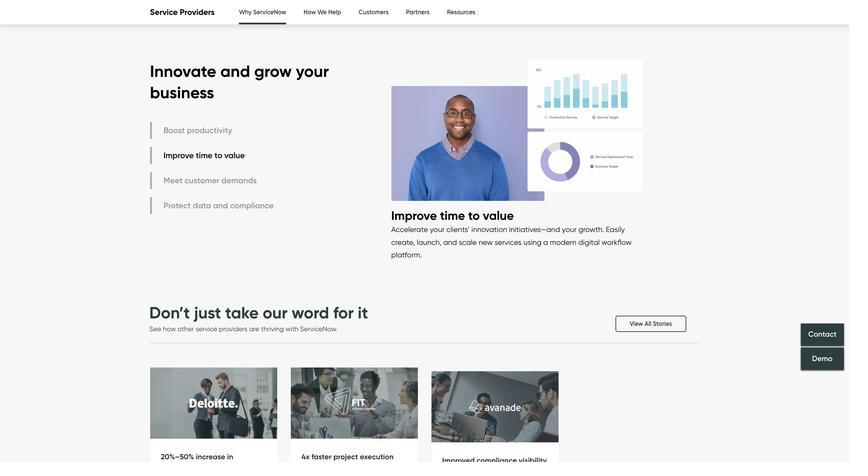 Task type: locate. For each thing, give the bounding box(es) containing it.
improve for improve time to value
[[164, 151, 194, 161]]

improve inside improve time to value accelerate your clients' innovation initiatives—and your growth. easily create, launch, and scale new services using a modern digital workflow platform.
[[391, 208, 437, 223]]

productivity inside 20%–50% increase in productivity
[[161, 461, 203, 463]]

clients'
[[447, 225, 470, 234]]

protect
[[164, 201, 191, 211]]

to for improve time to value
[[215, 151, 222, 161]]

value up innovation
[[483, 208, 514, 223]]

meet customer demands
[[164, 176, 257, 186]]

how we help link
[[304, 0, 341, 25]]

and inside protect data and compliance "link"
[[213, 201, 228, 211]]

execution
[[360, 453, 394, 462]]

and inside innovate and grow your business
[[221, 61, 250, 81]]

2 horizontal spatial your
[[562, 225, 577, 234]]

to inside improve time to value accelerate your clients' innovation initiatives—and your growth. easily create, launch, and scale new services using a modern digital workflow platform.
[[468, 208, 480, 223]]

value inside improve time to value accelerate your clients' innovation initiatives—and your growth. easily create, launch, and scale new services using a modern digital workflow platform.
[[483, 208, 514, 223]]

compliance
[[230, 201, 274, 211]]

and
[[221, 61, 250, 81], [213, 201, 228, 211], [444, 238, 457, 247]]

1 vertical spatial to
[[468, 208, 480, 223]]

avanade logo image
[[432, 372, 559, 443]]

1 vertical spatial and
[[213, 201, 228, 211]]

1 vertical spatial improve
[[391, 208, 437, 223]]

time up customer
[[196, 151, 213, 161]]

productivity
[[187, 126, 232, 135], [161, 461, 203, 463]]

4x
[[302, 453, 310, 462]]

resources
[[447, 8, 476, 16]]

value for improve time to value accelerate your clients' innovation initiatives—and your growth. easily create, launch, and scale new services using a modern digital workflow platform.
[[483, 208, 514, 223]]

why
[[239, 8, 252, 16]]

time for improve time to value accelerate your clients' innovation initiatives—and your growth. easily create, launch, and scale new services using a modern digital workflow platform.
[[440, 208, 465, 223]]

initiatives—and
[[509, 225, 560, 234]]

0 horizontal spatial your
[[296, 61, 329, 81]]

your
[[296, 61, 329, 81], [430, 225, 445, 234], [562, 225, 577, 234]]

with
[[286, 325, 299, 333]]

0 horizontal spatial improve
[[164, 151, 194, 161]]

just
[[194, 303, 221, 323]]

see
[[149, 325, 161, 333]]

0 horizontal spatial value
[[224, 151, 245, 161]]

0 horizontal spatial time
[[196, 151, 213, 161]]

1 vertical spatial time
[[440, 208, 465, 223]]

contact link
[[801, 324, 844, 346]]

in
[[227, 453, 233, 462]]

view all stories
[[630, 320, 672, 328]]

accelerate
[[391, 225, 428, 234]]

value
[[224, 151, 245, 161], [483, 208, 514, 223]]

2 vertical spatial and
[[444, 238, 457, 247]]

value up demands
[[224, 151, 245, 161]]

stories
[[653, 320, 672, 328]]

why servicenow link
[[239, 0, 286, 26]]

help
[[328, 8, 341, 16]]

0 vertical spatial and
[[221, 61, 250, 81]]

grow
[[254, 61, 292, 81]]

0 horizontal spatial to
[[215, 151, 222, 161]]

meet customer demands link
[[150, 172, 276, 189]]

partners
[[406, 8, 430, 16]]

project
[[334, 453, 358, 462]]

improve
[[164, 151, 194, 161], [391, 208, 437, 223]]

time
[[196, 151, 213, 161], [440, 208, 465, 223]]

1 vertical spatial productivity
[[161, 461, 203, 463]]

value for improve time to value
[[224, 151, 245, 161]]

1 horizontal spatial to
[[468, 208, 480, 223]]

20%–50%
[[161, 453, 194, 462]]

your inside innovate and grow your business
[[296, 61, 329, 81]]

to up innovation
[[468, 208, 480, 223]]

1 horizontal spatial improve
[[391, 208, 437, 223]]

how
[[163, 325, 176, 333]]

time inside improve time to value accelerate your clients' innovation initiatives—and your growth. easily create, launch, and scale new services using a modern digital workflow platform.
[[440, 208, 465, 223]]

and inside improve time to value accelerate your clients' innovation initiatives—and your growth. easily create, launch, and scale new services using a modern digital workflow platform.
[[444, 238, 457, 247]]

0 vertical spatial value
[[224, 151, 245, 161]]

1 horizontal spatial value
[[483, 208, 514, 223]]

1 horizontal spatial time
[[440, 208, 465, 223]]

0 vertical spatial to
[[215, 151, 222, 161]]

to for improve time to value accelerate your clients' innovation initiatives—and your growth. easily create, launch, and scale new services using a modern digital workflow platform.
[[468, 208, 480, 223]]

improve down boost
[[164, 151, 194, 161]]

take
[[225, 303, 259, 323]]

protect data and compliance link
[[150, 197, 276, 214]]

our
[[263, 303, 288, 323]]

easily
[[606, 225, 625, 234]]

time up clients'
[[440, 208, 465, 223]]

digital
[[579, 238, 600, 247]]

view
[[630, 320, 643, 328]]

0 vertical spatial time
[[196, 151, 213, 161]]

0 vertical spatial productivity
[[187, 126, 232, 135]]

fit a syntax company logo image
[[291, 368, 418, 439]]

data
[[193, 201, 211, 211]]

partners link
[[406, 0, 430, 25]]

to down boost productivity 'link'
[[215, 151, 222, 161]]

service
[[150, 7, 178, 17]]

improve up accelerate
[[391, 208, 437, 223]]

0 vertical spatial improve
[[164, 151, 194, 161]]

increase
[[196, 453, 225, 462]]

scale
[[459, 238, 477, 247]]

we
[[318, 8, 327, 16]]

it
[[358, 303, 368, 323]]

deloitte logo image
[[150, 368, 277, 439]]

value inside improve time to value link
[[224, 151, 245, 161]]

workflow
[[602, 238, 632, 247]]

innovate and grow your business
[[150, 61, 329, 103]]

to
[[215, 151, 222, 161], [468, 208, 480, 223]]

modern
[[550, 238, 577, 247]]

customers
[[359, 8, 389, 16]]

1 vertical spatial value
[[483, 208, 514, 223]]



Task type: vqa. For each thing, say whether or not it's contained in the screenshot.
ServiceNow Platform Team Estimator
no



Task type: describe. For each thing, give the bounding box(es) containing it.
meet
[[164, 176, 183, 186]]

service providers
[[150, 7, 215, 17]]

how
[[304, 8, 316, 16]]

boost productivity link
[[150, 122, 276, 139]]

don't
[[149, 303, 190, 323]]

demo link
[[801, 348, 844, 370]]

all
[[645, 320, 652, 328]]

thriving
[[261, 325, 284, 333]]

services
[[495, 238, 522, 247]]

4x faster project execution
[[302, 453, 394, 462]]

providers
[[219, 325, 248, 333]]

a
[[544, 238, 548, 247]]

how we help
[[304, 8, 341, 16]]

improve for improve time to value accelerate your clients' innovation initiatives—and your growth. easily create, launch, and scale new services using a modern digital workflow platform.
[[391, 208, 437, 223]]

business
[[150, 82, 214, 103]]

growth.
[[579, 225, 604, 234]]

word
[[292, 303, 329, 323]]

view all stories link
[[616, 316, 687, 332]]

why servicenow
[[239, 8, 286, 16]]

a man in glasses next to a screen displaying service and business targets for an isp management company. image
[[391, 53, 643, 208]]

servicenow
[[253, 8, 286, 16]]

demands
[[222, 176, 257, 186]]

resources link
[[447, 0, 476, 25]]

customer
[[185, 176, 220, 186]]

service
[[196, 325, 217, 333]]

are
[[249, 325, 259, 333]]

innovate
[[150, 61, 216, 81]]

using
[[524, 238, 542, 247]]

improve time to value link
[[150, 147, 276, 164]]

faster
[[312, 453, 332, 462]]

1 horizontal spatial your
[[430, 225, 445, 234]]

platform.
[[391, 251, 422, 259]]

launch,
[[417, 238, 442, 247]]

create,
[[391, 238, 415, 247]]

time for improve time to value
[[196, 151, 213, 161]]

servicenow.
[[300, 325, 338, 333]]

20%–50% increase in productivity
[[161, 453, 233, 463]]

demo
[[813, 354, 833, 364]]

improve time to value
[[164, 151, 245, 161]]

for
[[333, 303, 354, 323]]

boost productivity
[[164, 126, 232, 135]]

new
[[479, 238, 493, 247]]

contact
[[809, 330, 837, 339]]

other
[[178, 325, 194, 333]]

providers
[[180, 7, 215, 17]]

customers link
[[359, 0, 389, 25]]

productivity inside 'link'
[[187, 126, 232, 135]]

protect data and compliance
[[164, 201, 274, 211]]

improve time to value accelerate your clients' innovation initiatives—and your growth. easily create, launch, and scale new services using a modern digital workflow platform.
[[391, 208, 632, 259]]

boost
[[164, 126, 185, 135]]

innovation
[[472, 225, 507, 234]]

don't just take our word for it see how other service providers are thriving with servicenow.
[[149, 303, 368, 333]]



